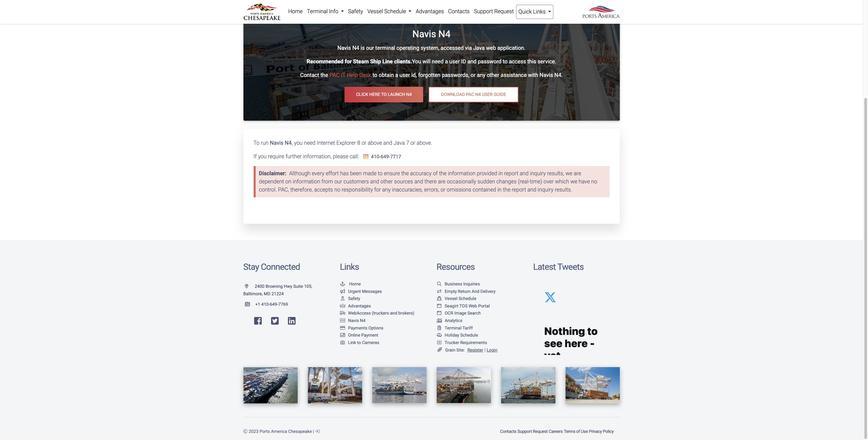 Task type: locate. For each thing, give the bounding box(es) containing it.
0 vertical spatial information
[[448, 170, 476, 177]]

1 vertical spatial support request link
[[517, 426, 549, 438]]

customers
[[344, 179, 369, 185]]

need up the if you require further information, please call:
[[304, 140, 316, 146]]

credit card front image
[[340, 334, 346, 338]]

contacts for contacts
[[448, 8, 470, 15]]

inquiries
[[464, 282, 480, 287]]

will
[[423, 58, 431, 65]]

1 vertical spatial 410-
[[261, 302, 270, 307]]

2 vertical spatial schedule
[[461, 333, 478, 338]]

safety link for the terminal info link
[[346, 5, 365, 18]]

1 horizontal spatial no
[[592, 179, 598, 185]]

0 horizontal spatial java
[[394, 140, 405, 146]]

0 vertical spatial safety
[[348, 8, 363, 15]]

phone office image right call:
[[363, 154, 369, 159]]

request left careers
[[533, 429, 548, 434]]

other down ensure
[[381, 179, 393, 185]]

browser image
[[437, 304, 442, 309], [437, 312, 442, 316]]

0 horizontal spatial support
[[474, 8, 493, 15]]

0 vertical spatial advantages
[[416, 8, 444, 15]]

navis up system, on the top of the page
[[413, 29, 436, 40]]

1 horizontal spatial web
[[469, 304, 477, 309]]

1 horizontal spatial advantages link
[[414, 5, 446, 18]]

webaccess
[[348, 311, 371, 316]]

phone office image for stay connected
[[245, 303, 255, 307]]

0 horizontal spatial 649-
[[270, 302, 278, 307]]

request left quick
[[495, 8, 514, 15]]

chesapeake
[[288, 429, 312, 434]]

contacts
[[448, 8, 470, 15], [500, 429, 517, 434]]

ship image
[[437, 297, 442, 301]]

camera image
[[340, 341, 346, 345]]

0 vertical spatial support request link
[[472, 5, 516, 18]]

phone office image
[[363, 154, 369, 159], [245, 303, 255, 307]]

for left steam
[[345, 58, 352, 65]]

passwords,
[[442, 72, 470, 78]]

in
[[499, 170, 503, 177], [498, 187, 502, 193]]

safety right info
[[348, 8, 363, 15]]

need right will
[[432, 58, 444, 65]]

2400 broening hwy suite 105, baltimore, md 21224 link
[[243, 284, 312, 296]]

other inside although every effort has been made to ensure the accuracy of the information provided in report and inquiry results, we are dependent on information from our customers and other sources and there are occasionally sudden changes (real-time) over which we have no control. pac, therefore, accepts no responsibility for any inaccuracies, errors, or omissions contained in the report and inquiry results.
[[381, 179, 393, 185]]

0 horizontal spatial terminal
[[307, 8, 328, 15]]

contact the pac it help desk to obtain a user id, forgotten passwords, or any other assistance with navis n4.
[[300, 72, 563, 78]]

we left have
[[571, 179, 578, 185]]

0 horizontal spatial support request link
[[472, 5, 516, 18]]

1 vertical spatial our
[[334, 179, 342, 185]]

safety link right info
[[346, 5, 365, 18]]

our down effort in the left top of the page
[[334, 179, 342, 185]]

1 horizontal spatial navis n4
[[413, 29, 451, 40]]

is
[[361, 45, 365, 51]]

0 vertical spatial vessel schedule link
[[365, 5, 414, 18]]

1 horizontal spatial request
[[533, 429, 548, 434]]

1 horizontal spatial phone office image
[[363, 154, 369, 159]]

contacts inside contacts link
[[448, 8, 470, 15]]

holiday schedule
[[445, 333, 478, 338]]

1 horizontal spatial java
[[474, 45, 485, 51]]

0 vertical spatial request
[[495, 8, 514, 15]]

in down "changes"
[[498, 187, 502, 193]]

although
[[289, 170, 311, 177]]

request
[[495, 8, 514, 15], [533, 429, 548, 434]]

of inside although every effort has been made to ensure the accuracy of the information provided in report and inquiry results, we are dependent on information from our customers and other sources and there are occasionally sudden changes (real-time) over which we have no control. pac, therefore, accepts no responsibility for any inaccuracies, errors, or omissions contained in the report and inquiry results.
[[433, 170, 438, 177]]

above
[[368, 140, 382, 146]]

phone office image down the baltimore,
[[245, 303, 255, 307]]

browser image up 'analytics' icon
[[437, 312, 442, 316]]

disclaimer:
[[259, 170, 287, 177]]

navis n4 up payments
[[348, 318, 366, 323]]

home link left the 'terminal info'
[[286, 5, 305, 18]]

information up occasionally in the right top of the page
[[448, 170, 476, 177]]

contacts for contacts support request careers terms of use privacy policy
[[500, 429, 517, 434]]

for down made
[[374, 187, 381, 193]]

bullhorn image
[[340, 290, 346, 294]]

to inside although every effort has been made to ensure the accuracy of the information provided in report and inquiry results, we are dependent on information from our customers and other sources and there are occasionally sudden changes (real-time) over which we have no control. pac, therefore, accepts no responsibility for any inaccuracies, errors, or omissions contained in the report and inquiry results.
[[378, 170, 383, 177]]

1 vertical spatial phone office image
[[245, 303, 255, 307]]

launch
[[388, 92, 405, 97]]

0 vertical spatial a
[[445, 58, 448, 65]]

phone office image inside 410-649-7717 link
[[363, 154, 369, 159]]

1 horizontal spatial a
[[445, 58, 448, 65]]

| left login link
[[485, 347, 486, 353]]

web up search
[[469, 304, 477, 309]]

0 horizontal spatial |
[[313, 429, 314, 434]]

1 horizontal spatial information
[[448, 170, 476, 177]]

safety
[[348, 8, 363, 15], [348, 296, 360, 301]]

sudden
[[478, 179, 495, 185]]

user left id,
[[400, 72, 410, 78]]

report up "changes"
[[504, 170, 519, 177]]

line
[[383, 58, 393, 65]]

schedule for bells 'icon'
[[461, 333, 478, 338]]

truck container image
[[340, 312, 346, 316]]

navis n4 up "navis n4 is our terminal operating system, accessed via java web application."
[[413, 29, 451, 40]]

0 vertical spatial our
[[366, 45, 374, 51]]

guide
[[494, 92, 506, 97]]

accessed
[[441, 45, 464, 51]]

id,
[[412, 72, 417, 78]]

0 horizontal spatial any
[[382, 187, 391, 193]]

empty
[[445, 289, 457, 294]]

advantages up webaccess
[[348, 304, 371, 309]]

navis left is
[[338, 45, 351, 51]]

navis right "run"
[[270, 140, 284, 146]]

and
[[472, 289, 480, 294]]

schedule
[[384, 8, 406, 15], [459, 296, 477, 301], [461, 333, 478, 338]]

information up "therefore,"
[[293, 179, 320, 185]]

are up have
[[574, 170, 582, 177]]

holiday schedule link
[[437, 333, 478, 338]]

support request link left quick
[[472, 5, 516, 18]]

exchange image
[[437, 290, 442, 294]]

n4 up further
[[285, 140, 292, 146]]

has
[[340, 170, 349, 177]]

inaccuracies,
[[392, 187, 423, 193]]

0 horizontal spatial web
[[425, 17, 435, 23]]

home link for the terminal info link
[[286, 5, 305, 18]]

0 horizontal spatial advantages link
[[340, 304, 371, 309]]

our right is
[[366, 45, 374, 51]]

home
[[288, 8, 303, 15], [349, 282, 361, 287]]

1 vertical spatial |
[[313, 429, 314, 434]]

are right there
[[438, 179, 446, 185]]

0 vertical spatial are
[[574, 170, 582, 177]]

to
[[503, 58, 508, 65], [373, 72, 378, 78], [381, 92, 387, 97], [378, 170, 383, 177], [357, 340, 361, 345]]

for
[[345, 58, 352, 65], [374, 187, 381, 193]]

1 horizontal spatial you
[[294, 140, 303, 146]]

business inquiries
[[445, 282, 480, 287]]

1 horizontal spatial contacts
[[500, 429, 517, 434]]

1 vertical spatial vessel
[[445, 296, 458, 301]]

you right if
[[258, 153, 267, 160]]

1 vertical spatial home link
[[340, 282, 361, 287]]

0 vertical spatial home
[[288, 8, 303, 15]]

payment
[[362, 333, 379, 338]]

phone office image inside +1 410-649-7769 link
[[245, 303, 255, 307]]

broening
[[266, 284, 283, 289]]

410- right +1
[[261, 302, 270, 307]]

in up "changes"
[[499, 170, 503, 177]]

delivery
[[481, 289, 496, 294]]

to right desk
[[373, 72, 378, 78]]

1 vertical spatial for
[[374, 187, 381, 193]]

649- down above
[[381, 154, 390, 160]]

home link up urgent
[[340, 282, 361, 287]]

1 vertical spatial user
[[400, 72, 410, 78]]

vessel schedule
[[368, 8, 408, 15], [445, 296, 477, 301]]

0 horizontal spatial vessel schedule
[[368, 8, 408, 15]]

home left the 'terminal info'
[[288, 8, 303, 15]]

list alt image
[[437, 341, 442, 345]]

0 horizontal spatial phone office image
[[245, 303, 255, 307]]

we
[[566, 170, 573, 177], [571, 179, 578, 185]]

1 vertical spatial support
[[518, 429, 532, 434]]

0 vertical spatial for
[[345, 58, 352, 65]]

system,
[[421, 45, 440, 51]]

recommended for steam ship line clients. you will need a user id and password to access this service.
[[307, 58, 557, 65]]

1 vertical spatial safety
[[348, 296, 360, 301]]

0 horizontal spatial home link
[[286, 5, 305, 18]]

analytics image
[[437, 319, 442, 323]]

links up anchor image
[[340, 262, 359, 272]]

to left access
[[503, 58, 508, 65]]

0 horizontal spatial other
[[381, 179, 393, 185]]

call:
[[350, 153, 359, 160]]

no right have
[[592, 179, 598, 185]]

0 horizontal spatial you
[[258, 153, 267, 160]]

1 vertical spatial report
[[512, 187, 526, 193]]

410- down above
[[371, 154, 381, 160]]

0 vertical spatial phone office image
[[363, 154, 369, 159]]

map marker alt image
[[245, 285, 254, 289]]

a right obtain
[[395, 72, 398, 78]]

no right accepts
[[334, 187, 341, 193]]

410-
[[371, 154, 381, 160], [261, 302, 270, 307]]

home up urgent
[[349, 282, 361, 287]]

1 vertical spatial in
[[498, 187, 502, 193]]

safety link down urgent
[[340, 296, 360, 301]]

credit card image
[[340, 326, 346, 331]]

user
[[450, 58, 460, 65], [400, 72, 410, 78]]

n4 down 'app'
[[439, 29, 451, 40]]

report down (real-
[[512, 187, 526, 193]]

0 vertical spatial navis n4
[[413, 29, 451, 40]]

messages
[[362, 289, 382, 294]]

1 browser image from the top
[[437, 304, 442, 309]]

java right via in the right top of the page
[[474, 45, 485, 51]]

pac
[[466, 92, 474, 97]]

cameras
[[362, 340, 380, 345]]

you right the ,
[[294, 140, 303, 146]]

inquiry down over
[[538, 187, 554, 193]]

stay
[[243, 262, 259, 272]]

1 horizontal spatial need
[[432, 58, 444, 65]]

options
[[369, 326, 384, 331]]

1 horizontal spatial home
[[349, 282, 361, 287]]

any down password
[[477, 72, 486, 78]]

login
[[487, 348, 498, 353]]

safety down urgent
[[348, 296, 360, 301]]

latest
[[534, 262, 556, 272]]

you
[[412, 58, 421, 65]]

1 vertical spatial terminal
[[445, 326, 462, 331]]

responsibility
[[342, 187, 373, 193]]

0 vertical spatial links
[[533, 8, 546, 15]]

21224
[[272, 291, 284, 296]]

any down ensure
[[382, 187, 391, 193]]

anchor image
[[340, 282, 346, 287]]

browser image inside ocr image search link
[[437, 312, 442, 316]]

1 horizontal spatial advantages
[[416, 8, 444, 15]]

changes
[[497, 179, 517, 185]]

of up there
[[433, 170, 438, 177]]

| left sign in image on the bottom of page
[[313, 429, 314, 434]]

trucker
[[445, 340, 459, 345]]

2 browser image from the top
[[437, 312, 442, 316]]

ocr image search
[[445, 311, 481, 316]]

register link
[[466, 348, 484, 353]]

n4 right launch
[[406, 92, 412, 97]]

2 safety from the top
[[348, 296, 360, 301]]

terminal for terminal info
[[307, 8, 328, 15]]

1 vertical spatial of
[[577, 429, 580, 434]]

a
[[445, 58, 448, 65], [395, 72, 398, 78]]

trucker requirements
[[445, 340, 487, 345]]

0 vertical spatial terminal
[[307, 8, 328, 15]]

1 horizontal spatial 649-
[[381, 154, 390, 160]]

a down accessed
[[445, 58, 448, 65]]

1 vertical spatial safety link
[[340, 296, 360, 301]]

browser image down 'ship' image
[[437, 304, 442, 309]]

errors,
[[424, 187, 440, 193]]

terminal left info
[[307, 8, 328, 15]]

1 vertical spatial home
[[349, 282, 361, 287]]

obtain
[[379, 72, 394, 78]]

terminal for terminal tariff
[[445, 326, 462, 331]]

of left 'use'
[[577, 429, 580, 434]]

other down password
[[487, 72, 500, 78]]

or right 'errors,'
[[441, 187, 446, 193]]

browser image inside seagirt tos web portal link
[[437, 304, 442, 309]]

empty return and delivery
[[445, 289, 496, 294]]

1 horizontal spatial home link
[[340, 282, 361, 287]]

0 vertical spatial home link
[[286, 5, 305, 18]]

0 vertical spatial in
[[499, 170, 503, 177]]

above.
[[417, 140, 433, 146]]

from
[[322, 179, 333, 185]]

649- down 21224
[[270, 302, 278, 307]]

to right made
[[378, 170, 383, 177]]

results.
[[555, 187, 572, 193]]

1 safety from the top
[[348, 8, 363, 15]]

1 vertical spatial no
[[334, 187, 341, 193]]

inquiry
[[530, 170, 546, 177], [538, 187, 554, 193]]

and down time)
[[528, 187, 537, 193]]

links right quick
[[533, 8, 546, 15]]

0 vertical spatial |
[[485, 347, 486, 353]]

contacts link
[[446, 5, 472, 18], [500, 426, 517, 438]]

0 vertical spatial vessel
[[368, 8, 383, 15]]

web left 'app'
[[425, 17, 435, 23]]

inquiry up time)
[[530, 170, 546, 177]]

649-
[[381, 154, 390, 160], [270, 302, 278, 307]]

0 horizontal spatial contacts
[[448, 8, 470, 15]]

advantages
[[416, 8, 444, 15], [348, 304, 371, 309]]

0 vertical spatial browser image
[[437, 304, 442, 309]]

run
[[261, 140, 269, 146]]

1 horizontal spatial contacts link
[[500, 426, 517, 438]]

java left 7
[[394, 140, 405, 146]]

1 vertical spatial links
[[340, 262, 359, 272]]

user hard hat image
[[340, 297, 346, 301]]

0 horizontal spatial need
[[304, 140, 316, 146]]

n4 left is
[[353, 45, 360, 51]]

0 horizontal spatial are
[[438, 179, 446, 185]]

to right here
[[381, 92, 387, 97]]

terminal down analytics
[[445, 326, 462, 331]]

1 horizontal spatial our
[[366, 45, 374, 51]]

1 vertical spatial vessel schedule
[[445, 296, 477, 301]]

support request link left careers
[[517, 426, 549, 438]]

download pac n4 user guide link
[[429, 87, 519, 102]]

0 horizontal spatial of
[[433, 170, 438, 177]]

portal
[[478, 304, 490, 309]]

the up 'errors,'
[[439, 170, 447, 177]]

click here to launch n4
[[356, 92, 412, 97]]

privacy policy link
[[589, 426, 615, 438]]

1 vertical spatial contacts
[[500, 429, 517, 434]]

1 vertical spatial advantages link
[[340, 304, 371, 309]]

or
[[471, 72, 476, 78], [362, 140, 367, 146], [411, 140, 416, 146], [441, 187, 446, 193]]

urgent messages link
[[340, 289, 382, 294]]

advantages up web app at top
[[416, 8, 444, 15]]

we up which at right top
[[566, 170, 573, 177]]

user left the id
[[450, 58, 460, 65]]

brokers)
[[399, 311, 415, 316]]



Task type: describe. For each thing, give the bounding box(es) containing it.
quick
[[519, 8, 532, 15]]

further
[[286, 153, 302, 160]]

password
[[478, 58, 502, 65]]

results,
[[547, 170, 565, 177]]

0 horizontal spatial vessel schedule link
[[365, 5, 414, 18]]

contact
[[300, 72, 319, 78]]

1 vertical spatial need
[[304, 140, 316, 146]]

and down made
[[370, 179, 379, 185]]

0 vertical spatial contacts link
[[446, 5, 472, 18]]

click
[[356, 92, 368, 97]]

search image
[[437, 282, 442, 287]]

analytics link
[[437, 318, 463, 323]]

browser image for seagirt
[[437, 304, 442, 309]]

1 horizontal spatial links
[[533, 8, 546, 15]]

0 vertical spatial java
[[474, 45, 485, 51]]

or right 8
[[362, 140, 367, 146]]

linkedin image
[[288, 317, 296, 326]]

1 horizontal spatial other
[[487, 72, 500, 78]]

careers link
[[549, 426, 564, 438]]

return
[[458, 289, 471, 294]]

0 vertical spatial advantages link
[[414, 5, 446, 18]]

+1 410-649-7769 link
[[243, 302, 288, 307]]

it
[[341, 72, 346, 78]]

2023 ports america chesapeake |
[[248, 429, 315, 434]]

grain
[[445, 348, 456, 353]]

0 vertical spatial you
[[294, 140, 303, 146]]

twitter square image
[[271, 317, 279, 326]]

resources
[[437, 262, 475, 272]]

although every effort has been made to ensure the accuracy of the information provided in report and inquiry results, we are dependent on information from our customers and other sources and there are occasionally sudden changes (real-time) over which we have no control. pac, therefore, accepts no responsibility for any inaccuracies, errors, or omissions contained in the report and inquiry results.
[[259, 170, 598, 193]]

0 horizontal spatial links
[[340, 262, 359, 272]]

ensure
[[384, 170, 400, 177]]

1 horizontal spatial of
[[577, 429, 580, 434]]

schedule for 'ship' image
[[459, 296, 477, 301]]

therefore,
[[290, 187, 313, 193]]

wheat image
[[437, 348, 443, 352]]

home link for the urgent messages link
[[340, 282, 361, 287]]

download pac n4 user guide
[[441, 92, 506, 97]]

user
[[482, 92, 493, 97]]

assistance
[[501, 72, 527, 78]]

0 horizontal spatial vessel
[[368, 8, 383, 15]]

webaccess (truckers and brokers)
[[348, 311, 415, 316]]

1 horizontal spatial 410-
[[371, 154, 381, 160]]

ocr image search link
[[437, 311, 481, 316]]

if
[[254, 153, 257, 160]]

1 vertical spatial we
[[571, 179, 578, 185]]

md
[[264, 291, 271, 296]]

hand receiving image
[[340, 304, 346, 309]]

login link
[[487, 348, 498, 353]]

bells image
[[437, 334, 442, 338]]

payments options
[[348, 326, 384, 331]]

please
[[333, 153, 349, 160]]

suite
[[293, 284, 303, 289]]

navis up payments
[[348, 318, 359, 323]]

1 horizontal spatial are
[[574, 170, 582, 177]]

contacts support request careers terms of use privacy policy
[[500, 429, 614, 434]]

click here to launch n4 link
[[345, 87, 424, 103]]

browser image for ocr
[[437, 312, 442, 316]]

1 vertical spatial are
[[438, 179, 446, 185]]

and right above
[[384, 140, 392, 146]]

support request
[[474, 8, 514, 15]]

latest tweets
[[534, 262, 584, 272]]

this
[[528, 58, 537, 65]]

n4 up payments options link on the left bottom
[[360, 318, 366, 323]]

or right passwords,
[[471, 72, 476, 78]]

2400 broening hwy suite 105, baltimore, md 21224
[[243, 284, 312, 296]]

1 vertical spatial 649-
[[270, 302, 278, 307]]

every
[[312, 170, 325, 177]]

image
[[455, 311, 467, 316]]

410-649-7717
[[370, 154, 401, 160]]

urgent messages
[[348, 289, 382, 294]]

safety link for the urgent messages link
[[340, 296, 360, 301]]

occasionally
[[447, 179, 477, 185]]

search
[[468, 311, 481, 316]]

0 horizontal spatial user
[[400, 72, 410, 78]]

0 horizontal spatial home
[[288, 8, 303, 15]]

0 vertical spatial need
[[432, 58, 444, 65]]

1 vertical spatial web
[[469, 304, 477, 309]]

effort
[[326, 170, 339, 177]]

7
[[406, 140, 409, 146]]

download
[[441, 92, 465, 97]]

0 vertical spatial vessel schedule
[[368, 8, 408, 15]]

for inside although every effort has been made to ensure the accuracy of the information provided in report and inquiry results, we are dependent on information from our customers and other sources and there are occasionally sudden changes (real-time) over which we have no control. pac, therefore, accepts no responsibility for any inaccuracies, errors, or omissions contained in the report and inquiry results.
[[374, 187, 381, 193]]

sign in image
[[315, 430, 320, 434]]

tweets
[[558, 262, 584, 272]]

1 vertical spatial vessel schedule link
[[437, 296, 477, 301]]

navis n4 link
[[340, 318, 366, 323]]

grain site: register | login
[[445, 347, 498, 353]]

app
[[436, 17, 445, 23]]

1 vertical spatial java
[[394, 140, 405, 146]]

0 horizontal spatial navis n4
[[348, 318, 366, 323]]

(truckers
[[372, 311, 389, 316]]

quick links
[[519, 8, 547, 15]]

1 horizontal spatial vessel schedule
[[445, 296, 477, 301]]

1 horizontal spatial vessel
[[445, 296, 458, 301]]

and down accuracy
[[415, 179, 424, 185]]

or right 7
[[411, 140, 416, 146]]

there
[[425, 179, 437, 185]]

urgent
[[348, 289, 361, 294]]

explorer
[[337, 140, 356, 146]]

over
[[544, 179, 554, 185]]

terms
[[564, 429, 576, 434]]

have
[[579, 179, 590, 185]]

the down "changes"
[[503, 187, 511, 193]]

1 vertical spatial advantages
[[348, 304, 371, 309]]

410-649-7717 link
[[361, 154, 401, 160]]

0 horizontal spatial 410-
[[261, 302, 270, 307]]

pac,
[[278, 187, 289, 193]]

0 vertical spatial 649-
[[381, 154, 390, 160]]

trucker requirements link
[[437, 340, 487, 345]]

the left pac
[[321, 72, 328, 78]]

0 vertical spatial user
[[450, 58, 460, 65]]

n4.
[[555, 72, 563, 78]]

payments options link
[[340, 326, 384, 331]]

link to cameras link
[[340, 340, 380, 345]]

hwy
[[284, 284, 292, 289]]

phone office image for to run
[[363, 154, 369, 159]]

and right the id
[[468, 58, 477, 65]]

stay connected
[[243, 262, 300, 272]]

0 vertical spatial no
[[592, 179, 598, 185]]

the up sources
[[402, 170, 409, 177]]

and up (real-
[[520, 170, 529, 177]]

tariff
[[463, 326, 473, 331]]

0 vertical spatial report
[[504, 170, 519, 177]]

1 vertical spatial request
[[533, 429, 548, 434]]

analytics
[[445, 318, 463, 323]]

with
[[528, 72, 539, 78]]

requirements
[[461, 340, 487, 345]]

help
[[347, 72, 358, 78]]

via
[[465, 45, 472, 51]]

1 vertical spatial inquiry
[[538, 187, 554, 193]]

business inquiries link
[[437, 282, 480, 287]]

connected
[[261, 262, 300, 272]]

payments
[[348, 326, 368, 331]]

clients.
[[394, 58, 412, 65]]

0 vertical spatial support
[[474, 8, 493, 15]]

recommended
[[307, 58, 344, 65]]

and left brokers)
[[390, 311, 398, 316]]

file invoice image
[[437, 326, 442, 331]]

container storage image
[[340, 319, 346, 323]]

our inside although every effort has been made to ensure the accuracy of the information provided in report and inquiry results, we are dependent on information from our customers and other sources and there are occasionally sudden changes (real-time) over which we have no control. pac, therefore, accepts no responsibility for any inaccuracies, errors, or omissions contained in the report and inquiry results.
[[334, 179, 342, 185]]

0 vertical spatial inquiry
[[530, 170, 546, 177]]

0 horizontal spatial request
[[495, 8, 514, 15]]

1 horizontal spatial |
[[485, 347, 486, 353]]

facebook square image
[[254, 317, 262, 326]]

n4
[[476, 92, 481, 97]]

seagirt
[[445, 304, 459, 309]]

online payment link
[[340, 333, 379, 338]]

1 horizontal spatial support
[[518, 429, 532, 434]]

0 vertical spatial we
[[566, 170, 573, 177]]

1 vertical spatial a
[[395, 72, 398, 78]]

to right link
[[357, 340, 361, 345]]

0 vertical spatial schedule
[[384, 8, 406, 15]]

navis n4 is our terminal operating system, accessed via java web application.
[[338, 45, 526, 51]]

forgotten
[[418, 72, 441, 78]]

access
[[509, 58, 526, 65]]

1 horizontal spatial any
[[477, 72, 486, 78]]

america
[[271, 429, 287, 434]]

ocr
[[445, 311, 453, 316]]

copyright image
[[243, 430, 248, 434]]

any inside although every effort has been made to ensure the accuracy of the information provided in report and inquiry results, we are dependent on information from our customers and other sources and there are occasionally sudden changes (real-time) over which we have no control. pac, therefore, accepts no responsibility for any inaccuracies, errors, or omissions contained in the report and inquiry results.
[[382, 187, 391, 193]]

navis left n4.
[[540, 72, 553, 78]]

time)
[[530, 179, 543, 185]]

0 horizontal spatial information
[[293, 179, 320, 185]]

or inside although every effort has been made to ensure the accuracy of the information provided in report and inquiry results, we are dependent on information from our customers and other sources and there are occasionally sudden changes (real-time) over which we have no control. pac, therefore, accepts no responsibility for any inaccuracies, errors, or omissions contained in the report and inquiry results.
[[441, 187, 446, 193]]

desk
[[359, 72, 371, 78]]



Task type: vqa. For each thing, say whether or not it's contained in the screenshot.
top Port
no



